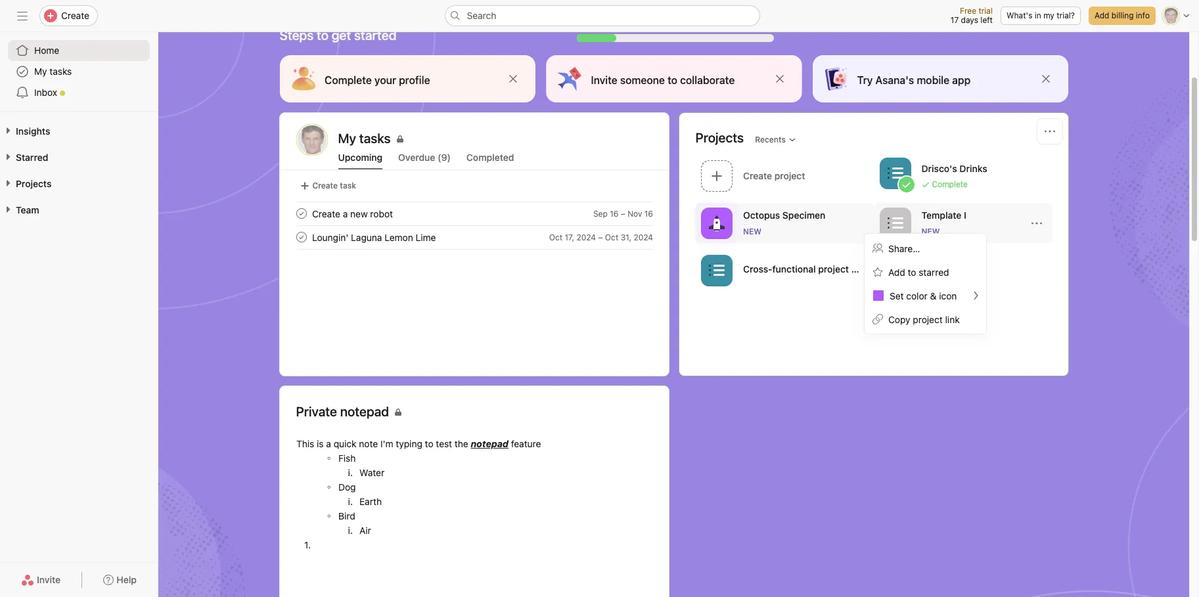 Task type: vqa. For each thing, say whether or not it's contained in the screenshot.
Invite someone to collaborate Dismiss image
yes



Task type: locate. For each thing, give the bounding box(es) containing it.
create inside create popup button
[[61, 10, 89, 21]]

list image left drisco's
[[887, 165, 903, 181]]

a right is
[[326, 438, 331, 450]]

asana's
[[876, 74, 914, 86]]

0 horizontal spatial oct
[[549, 232, 562, 242]]

recents
[[755, 134, 786, 144]]

1 horizontal spatial new
[[922, 226, 940, 236]]

create up home link on the top left
[[61, 10, 89, 21]]

0 horizontal spatial to
[[317, 28, 329, 43]]

upcoming button
[[338, 152, 383, 170]]

document
[[296, 437, 652, 598]]

1 horizontal spatial notepad
[[471, 438, 508, 450]]

typing
[[396, 438, 422, 450]]

1 horizontal spatial complete
[[932, 179, 968, 189]]

new inside template i new
[[922, 226, 940, 236]]

Completed checkbox
[[293, 229, 309, 245]]

0 horizontal spatial –
[[598, 232, 603, 242]]

create for create
[[61, 10, 89, 21]]

template
[[922, 209, 962, 221]]

– down sep
[[598, 232, 603, 242]]

add billing info
[[1095, 11, 1150, 20]]

notepad right the
[[471, 438, 508, 450]]

fish water dog earth bird air
[[338, 453, 384, 536]]

quick
[[333, 438, 356, 450]]

1 dismiss image from the left
[[508, 74, 519, 84]]

is
[[317, 438, 323, 450]]

cross-functional project plan
[[743, 263, 870, 274]]

steps
[[280, 28, 314, 43]]

dismiss image up actions icon
[[1041, 74, 1051, 84]]

link
[[946, 314, 960, 325]]

0 horizontal spatial add
[[889, 267, 906, 278]]

private notepad
[[296, 404, 389, 419]]

create up loungin'
[[312, 208, 340, 219]]

to right steps
[[317, 28, 329, 43]]

this is a quick note i'm typing to test the notepad feature
[[296, 438, 541, 450]]

copy
[[889, 314, 911, 325]]

1 oct from the left
[[549, 232, 562, 242]]

to left test
[[425, 438, 433, 450]]

(9)
[[438, 152, 451, 163]]

16 right sep
[[610, 209, 618, 219]]

2024 right 31,
[[634, 232, 653, 242]]

1 vertical spatial create
[[313, 181, 338, 191]]

1 2024 from the left
[[576, 232, 596, 242]]

1 horizontal spatial dismiss image
[[774, 74, 785, 84]]

robot
[[370, 208, 393, 219]]

0 horizontal spatial new
[[743, 226, 762, 236]]

16 right nov
[[644, 209, 653, 219]]

a
[[343, 208, 348, 219], [326, 438, 331, 450]]

new for template i
[[922, 226, 940, 236]]

my tasks
[[34, 66, 72, 77]]

3 dismiss image from the left
[[1041, 74, 1051, 84]]

add inside button
[[1095, 11, 1110, 20]]

invite someone to collaborate
[[591, 74, 735, 86]]

2 vertical spatial to
[[425, 438, 433, 450]]

project
[[818, 263, 849, 274], [913, 314, 943, 325]]

invite inside button
[[37, 575, 61, 586]]

1 horizontal spatial a
[[343, 208, 348, 219]]

1 horizontal spatial oct
[[605, 232, 618, 242]]

0 vertical spatial –
[[621, 209, 625, 219]]

2 2024 from the left
[[634, 232, 653, 242]]

0 horizontal spatial dismiss image
[[508, 74, 519, 84]]

drisco's drinks
[[922, 163, 987, 174]]

actions image
[[1045, 126, 1055, 137]]

complete for complete your profile
[[324, 74, 372, 86]]

create task button
[[296, 177, 360, 195]]

document containing this is a quick note i'm typing to test the
[[296, 437, 652, 598]]

1 horizontal spatial 2024
[[634, 232, 653, 242]]

invite for invite someone to collaborate
[[591, 74, 617, 86]]

home
[[34, 45, 59, 56]]

add to starred link
[[865, 260, 987, 284]]

air
[[359, 525, 371, 536]]

1 horizontal spatial 16
[[644, 209, 653, 219]]

note
[[359, 438, 378, 450]]

drisco's
[[922, 163, 957, 174]]

projects down starred on the left top
[[16, 178, 52, 189]]

complete down drisco's drinks
[[932, 179, 968, 189]]

2 dismiss image from the left
[[774, 74, 785, 84]]

template i new
[[922, 209, 967, 236]]

list image up "share…"
[[887, 215, 903, 231]]

0 vertical spatial project
[[818, 263, 849, 274]]

2 horizontal spatial to
[[908, 267, 917, 278]]

0 vertical spatial create
[[61, 10, 89, 21]]

sep 16 – nov 16
[[593, 209, 653, 219]]

–
[[621, 209, 625, 219], [598, 232, 603, 242]]

add up set
[[889, 267, 906, 278]]

1 list image from the top
[[887, 165, 903, 181]]

1 horizontal spatial invite
[[591, 74, 617, 86]]

help button
[[95, 569, 145, 592]]

home link
[[8, 40, 150, 61]]

1 vertical spatial add
[[889, 267, 906, 278]]

2024 right 17,
[[576, 232, 596, 242]]

plan
[[851, 263, 870, 274]]

0 horizontal spatial notepad
[[340, 404, 389, 419]]

0 vertical spatial to
[[317, 28, 329, 43]]

0 horizontal spatial complete
[[324, 74, 372, 86]]

i'm
[[380, 438, 393, 450]]

1 horizontal spatial add
[[1095, 11, 1110, 20]]

ja button
[[296, 124, 328, 156]]

1 new from the left
[[743, 226, 762, 236]]

set color & icon
[[890, 290, 957, 301]]

complete for complete
[[932, 179, 968, 189]]

1 horizontal spatial projects
[[696, 130, 744, 145]]

oct left 17,
[[549, 232, 562, 242]]

steps to get started
[[280, 28, 397, 43]]

info
[[1136, 11, 1150, 20]]

1 horizontal spatial to
[[425, 438, 433, 450]]

days
[[961, 15, 979, 25]]

create inside create task button
[[313, 181, 338, 191]]

2 vertical spatial create
[[312, 208, 340, 219]]

1 vertical spatial list image
[[887, 215, 903, 231]]

projects left recents
[[696, 130, 744, 145]]

project left plan on the top of page
[[818, 263, 849, 274]]

0 horizontal spatial projects
[[16, 178, 52, 189]]

project down set color & icon link in the right of the page
[[913, 314, 943, 325]]

0 vertical spatial add
[[1095, 11, 1110, 20]]

complete
[[324, 74, 372, 86], [932, 179, 968, 189]]

– left nov
[[621, 209, 625, 219]]

0 vertical spatial list image
[[887, 165, 903, 181]]

list image
[[887, 165, 903, 181], [887, 215, 903, 231]]

17
[[951, 15, 959, 25]]

0 vertical spatial complete
[[324, 74, 372, 86]]

0 horizontal spatial 16
[[610, 209, 618, 219]]

task
[[340, 181, 356, 191]]

2 horizontal spatial dismiss image
[[1041, 74, 1051, 84]]

new down octopus
[[743, 226, 762, 236]]

1 vertical spatial to
[[908, 267, 917, 278]]

a left 'new'
[[343, 208, 348, 219]]

oct left 31,
[[605, 232, 618, 242]]

dog
[[338, 482, 356, 493]]

17,
[[565, 232, 574, 242]]

0 vertical spatial a
[[343, 208, 348, 219]]

oct
[[549, 232, 562, 242], [605, 232, 618, 242]]

1 horizontal spatial –
[[621, 209, 625, 219]]

0 horizontal spatial invite
[[37, 575, 61, 586]]

search
[[467, 10, 497, 21]]

dismiss image for try asana's mobile app
[[1041, 74, 1051, 84]]

1 horizontal spatial project
[[913, 314, 943, 325]]

trial
[[979, 6, 993, 16]]

16
[[610, 209, 618, 219], [644, 209, 653, 219]]

share…
[[889, 243, 921, 254]]

notepad up note
[[340, 404, 389, 419]]

dismiss image
[[508, 74, 519, 84], [774, 74, 785, 84], [1041, 74, 1051, 84]]

tasks
[[50, 66, 72, 77]]

create left task
[[313, 181, 338, 191]]

add left billing
[[1095, 11, 1110, 20]]

try
[[857, 74, 873, 86]]

create project
[[743, 170, 805, 181]]

dismiss image for invite someone to collaborate
[[774, 74, 785, 84]]

completed image
[[293, 206, 309, 222]]

new up the share… link
[[922, 226, 940, 236]]

search list box
[[445, 5, 760, 26]]

to for starred
[[908, 267, 917, 278]]

team button
[[0, 204, 39, 217]]

free
[[960, 6, 977, 16]]

dismiss image up my tasks link
[[508, 74, 519, 84]]

1 16 from the left
[[610, 209, 618, 219]]

new
[[350, 208, 368, 219]]

new inside octopus specimen new
[[743, 226, 762, 236]]

&
[[931, 290, 937, 301]]

dismiss image up recents dropdown button
[[774, 74, 785, 84]]

complete down steps to get started
[[324, 74, 372, 86]]

0 horizontal spatial 2024
[[576, 232, 596, 242]]

2 new from the left
[[922, 226, 940, 236]]

1 vertical spatial projects
[[16, 178, 52, 189]]

get started
[[332, 28, 397, 43]]

1 vertical spatial complete
[[932, 179, 968, 189]]

create for create a new robot
[[312, 208, 340, 219]]

0 horizontal spatial a
[[326, 438, 331, 450]]

loungin' laguna lemon lime
[[312, 232, 436, 243]]

to left starred
[[908, 267, 917, 278]]

0 vertical spatial invite
[[591, 74, 617, 86]]

cross-functional project plan link
[[696, 250, 874, 293]]

mobile app
[[917, 74, 971, 86]]

1 vertical spatial invite
[[37, 575, 61, 586]]

my tasks link
[[8, 61, 150, 82]]

create project link
[[696, 156, 874, 198]]



Task type: describe. For each thing, give the bounding box(es) containing it.
search button
[[445, 5, 760, 26]]

invite for invite
[[37, 575, 61, 586]]

fish
[[338, 453, 356, 464]]

0 horizontal spatial project
[[818, 263, 849, 274]]

inbox link
[[8, 82, 150, 103]]

help
[[117, 575, 137, 586]]

1 vertical spatial project
[[913, 314, 943, 325]]

cross-
[[743, 263, 772, 274]]

add for add billing info
[[1095, 11, 1110, 20]]

recents button
[[749, 130, 803, 149]]

my
[[34, 66, 47, 77]]

oct 17, 2024 – oct 31, 2024
[[549, 232, 653, 242]]

2 oct from the left
[[605, 232, 618, 242]]

starred
[[919, 267, 950, 278]]

projects inside dropdown button
[[16, 178, 52, 189]]

loungin'
[[312, 232, 348, 243]]

octopus
[[743, 209, 780, 221]]

private
[[296, 404, 337, 419]]

this
[[296, 438, 314, 450]]

upcoming
[[338, 152, 383, 163]]

the
[[454, 438, 468, 450]]

inbox
[[34, 87, 57, 98]]

create for create task
[[313, 181, 338, 191]]

set color & icon link
[[865, 284, 987, 308]]

free trial 17 days left
[[951, 6, 993, 25]]

2 16 from the left
[[644, 209, 653, 219]]

list image
[[709, 263, 725, 278]]

bird
[[338, 511, 355, 522]]

0 vertical spatial notepad
[[340, 404, 389, 419]]

functional
[[772, 263, 816, 274]]

Completed checkbox
[[293, 206, 309, 222]]

lemon
[[384, 232, 413, 243]]

specimen
[[783, 209, 826, 221]]

insights button
[[0, 125, 50, 138]]

water
[[359, 467, 384, 479]]

1 vertical spatial a
[[326, 438, 331, 450]]

my tasks
[[338, 131, 391, 146]]

copy project link
[[889, 314, 960, 325]]

rocket image
[[709, 215, 725, 231]]

1 vertical spatial –
[[598, 232, 603, 242]]

completed image
[[293, 229, 309, 245]]

ja
[[306, 134, 317, 146]]

share… link
[[865, 237, 987, 260]]

earth
[[359, 496, 382, 507]]

what's in my trial?
[[1007, 11, 1075, 20]]

octopus specimen new
[[743, 209, 826, 236]]

0 vertical spatial projects
[[696, 130, 744, 145]]

dismiss image for complete your profile
[[508, 74, 519, 84]]

completed
[[467, 152, 514, 163]]

what's in my trial? button
[[1001, 7, 1081, 25]]

create task
[[313, 181, 356, 191]]

left
[[981, 15, 993, 25]]

color
[[907, 290, 928, 301]]

someone
[[620, 74, 665, 86]]

global element
[[0, 32, 158, 111]]

overdue
[[398, 152, 435, 163]]

billing
[[1112, 11, 1134, 20]]

complete your profile
[[324, 74, 430, 86]]

to collaborate
[[668, 74, 735, 86]]

hide sidebar image
[[17, 11, 28, 21]]

icon
[[939, 290, 957, 301]]

new for octopus specimen
[[743, 226, 762, 236]]

1 vertical spatial notepad
[[471, 438, 508, 450]]

sep
[[593, 209, 608, 219]]

create a new robot
[[312, 208, 393, 219]]

nov
[[628, 209, 642, 219]]

laguna
[[351, 232, 382, 243]]

drinks
[[960, 163, 987, 174]]

add billing info button
[[1089, 7, 1156, 25]]

my tasks link
[[338, 129, 652, 148]]

starred button
[[0, 151, 48, 164]]

your profile
[[374, 74, 430, 86]]

31,
[[621, 232, 631, 242]]

overdue (9) button
[[398, 152, 451, 170]]

team
[[16, 204, 39, 216]]

overdue (9)
[[398, 152, 451, 163]]

my
[[1044, 11, 1055, 20]]

show options image
[[1032, 218, 1042, 228]]

2 list image from the top
[[887, 215, 903, 231]]

add for add to starred
[[889, 267, 906, 278]]

i
[[964, 209, 967, 221]]

starred
[[16, 152, 48, 163]]

create button
[[39, 5, 98, 26]]

set
[[890, 290, 904, 301]]

to for get started
[[317, 28, 329, 43]]

lime
[[415, 232, 436, 243]]

add to starred
[[889, 267, 950, 278]]

feature
[[511, 438, 541, 450]]

invite button
[[13, 569, 69, 592]]



